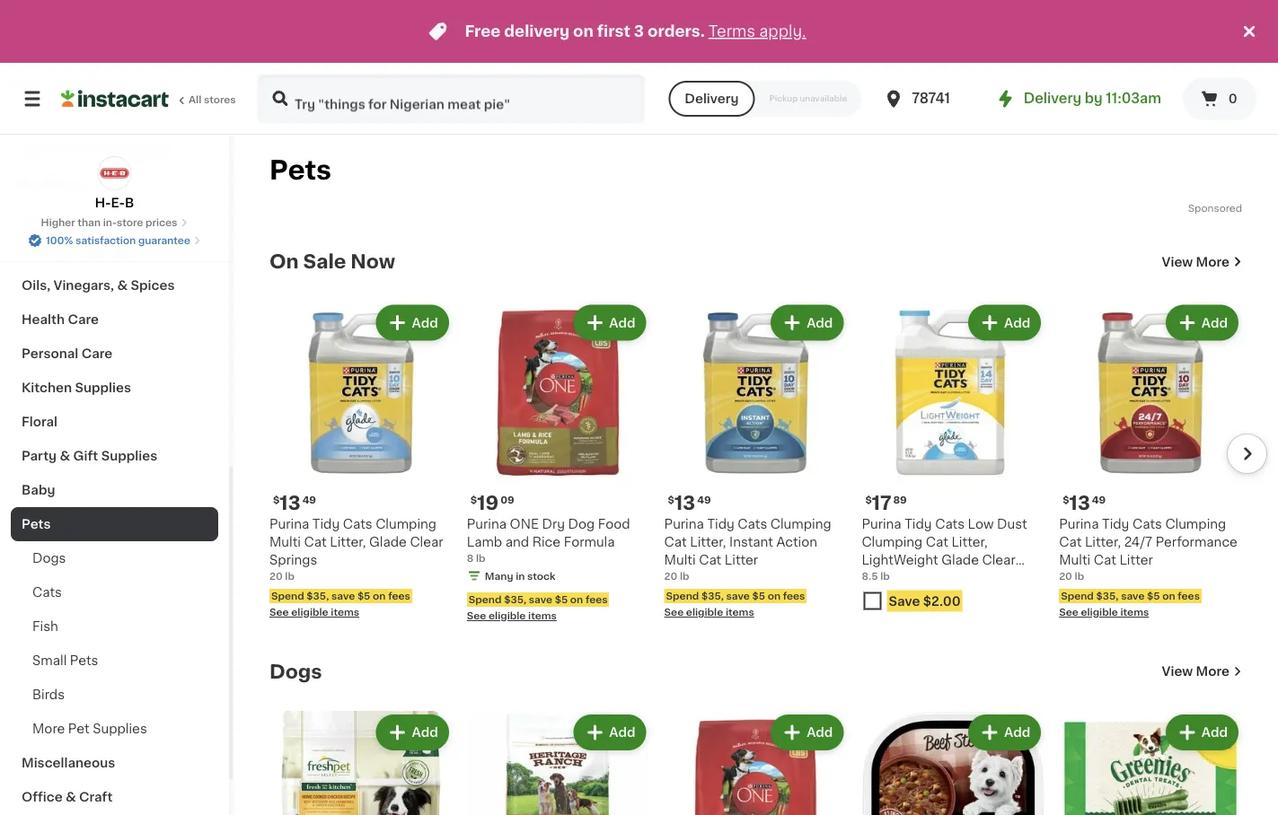 Task type: locate. For each thing, give the bounding box(es) containing it.
save down stock
[[529, 595, 552, 605]]

delivery down terms
[[685, 93, 739, 105]]

0 horizontal spatial $ 13 49
[[273, 494, 316, 513]]

save inside product group
[[529, 595, 552, 605]]

0 vertical spatial view more link
[[1162, 253, 1242, 271]]

fees for glade
[[388, 591, 410, 601]]

1 vertical spatial dogs link
[[269, 661, 322, 682]]

2 horizontal spatial litter
[[1120, 554, 1153, 566]]

$ 13 49 up purina tidy cats clumping multi cat litter, glade clear springs 20 lb
[[273, 494, 316, 513]]

1 $ from the left
[[273, 495, 280, 505]]

$ for purina one dry dog food lamb and rice formula
[[470, 495, 477, 505]]

1 20 from the left
[[269, 571, 283, 581]]

3 $ from the left
[[865, 495, 872, 505]]

1 horizontal spatial springs
[[862, 572, 910, 584]]

free
[[465, 24, 501, 39]]

multi
[[269, 536, 301, 548], [664, 554, 696, 566], [1059, 554, 1091, 566], [913, 572, 944, 584]]

1 vertical spatial clear
[[982, 554, 1016, 566]]

view more for on sale now
[[1162, 256, 1230, 268]]

baking essentials
[[22, 245, 135, 258]]

clear inside purina tidy cats clumping multi cat litter, glade clear springs 20 lb
[[410, 536, 443, 548]]

2 20 from the left
[[664, 571, 678, 581]]

spend $35, save $5 on fees see eligible items down purina tidy cats clumping multi cat litter, glade clear springs 20 lb
[[269, 591, 410, 617]]

items down purina tidy cats clumping cat litter, instant action multi cat litter 20 lb
[[726, 607, 754, 617]]

2 horizontal spatial pets
[[269, 158, 331, 183]]

1 49 from the left
[[302, 495, 316, 505]]

clear left lamb at bottom left
[[410, 536, 443, 548]]

food
[[598, 518, 630, 530]]

$5 down purina tidy cats clumping multi cat litter, glade clear springs 20 lb
[[357, 591, 370, 601]]

3 13 from the left
[[1069, 494, 1090, 513]]

multi inside purina tidy cats clumping multi cat litter, glade clear springs 20 lb
[[269, 536, 301, 548]]

spend for purina one dry dog food lamb and rice formula
[[469, 595, 502, 605]]

than
[[78, 218, 101, 228]]

13
[[280, 494, 301, 513], [674, 494, 695, 513], [1069, 494, 1090, 513]]

1 horizontal spatial glade
[[941, 554, 979, 566]]

see
[[269, 607, 289, 617], [664, 607, 684, 617], [1059, 607, 1079, 617], [467, 611, 486, 621]]

2 horizontal spatial 13
[[1069, 494, 1090, 513]]

office & craft link
[[11, 781, 218, 815]]

fees down 'formula'
[[586, 595, 608, 605]]

cats for 24/7
[[1133, 518, 1162, 530]]

on down "purina tidy cats clumping cat litter, 24/7 performance multi cat litter 20 lb"
[[1163, 591, 1175, 601]]

$35, for instant
[[701, 591, 724, 601]]

$5 down "purina tidy cats clumping cat litter, 24/7 performance multi cat litter 20 lb"
[[1147, 591, 1160, 601]]

3 litter, from the left
[[690, 536, 726, 548]]

0 vertical spatial care
[[68, 313, 99, 326]]

$ 13 49 up "purina tidy cats clumping cat litter, 24/7 performance multi cat litter 20 lb"
[[1063, 494, 1106, 513]]

oils,
[[22, 279, 50, 292]]

on for 24/7
[[1163, 591, 1175, 601]]

purina inside purina tidy cats clumping multi cat litter, glade clear springs 20 lb
[[269, 518, 309, 530]]

0 horizontal spatial clear
[[410, 536, 443, 548]]

3 purina from the left
[[862, 518, 901, 530]]

view more
[[1162, 256, 1230, 268], [1162, 665, 1230, 678]]

delivery inside "button"
[[685, 93, 739, 105]]

sale
[[303, 252, 346, 271]]

2 horizontal spatial $ 13 49
[[1063, 494, 1106, 513]]

1 horizontal spatial 13
[[674, 494, 695, 513]]

baby
[[22, 484, 55, 497]]

3 tidy from the left
[[707, 518, 735, 530]]

see for purina one dry dog food lamb and rice formula
[[467, 611, 486, 621]]

items down purina tidy cats clumping multi cat litter, glade clear springs 20 lb
[[331, 607, 359, 617]]

supplies up baby link
[[101, 450, 157, 463]]

1 vertical spatial view more link
[[1162, 663, 1242, 681]]

4 litter, from the left
[[1085, 536, 1121, 548]]

on left 'first'
[[573, 24, 594, 39]]

0 horizontal spatial delivery
[[685, 93, 739, 105]]

oils, vinegars, & spices link
[[11, 269, 218, 303]]

higher than in-store prices link
[[41, 216, 188, 230]]

49 for litter,
[[302, 495, 316, 505]]

care down vinegars,
[[68, 313, 99, 326]]

product group
[[269, 301, 453, 620], [467, 301, 650, 623], [664, 301, 847, 620], [862, 301, 1045, 619], [1059, 301, 1242, 620], [269, 711, 453, 816], [467, 711, 650, 816], [664, 711, 847, 816], [862, 711, 1045, 816], [1059, 711, 1242, 816]]

1 vertical spatial care
[[81, 348, 112, 360]]

0 vertical spatial view more
[[1162, 256, 1230, 268]]

0 horizontal spatial 13
[[280, 494, 301, 513]]

on for litter,
[[373, 591, 386, 601]]

litter inside "purina tidy cats clumping cat litter, 24/7 performance multi cat litter 20 lb"
[[1120, 554, 1153, 566]]

litter inside purina tidy cats clumping cat litter, instant action multi cat litter 20 lb
[[725, 554, 758, 566]]

13 up "purina tidy cats clumping cat litter, 24/7 performance multi cat litter 20 lb"
[[1069, 494, 1090, 513]]

0 vertical spatial supplies
[[75, 382, 131, 394]]

spend $35, save $5 on fees see eligible items down purina tidy cats clumping cat litter, instant action multi cat litter 20 lb
[[664, 591, 805, 617]]

2 13 from the left
[[674, 494, 695, 513]]

1 horizontal spatial $ 13 49
[[668, 494, 711, 513]]

5 purina from the left
[[1059, 518, 1099, 530]]

glade
[[369, 536, 407, 548], [941, 554, 979, 566]]

2 purina from the left
[[467, 518, 507, 530]]

4 purina from the left
[[664, 518, 704, 530]]

tidy inside purina tidy cats clumping multi cat litter, glade clear springs 20 lb
[[312, 518, 340, 530]]

2 tidy from the left
[[905, 518, 932, 530]]

floral
[[22, 416, 57, 428]]

spend down many
[[469, 595, 502, 605]]

canned
[[22, 143, 72, 155]]

all stores
[[189, 95, 236, 105]]

49 up purina tidy cats clumping multi cat litter, glade clear springs 20 lb
[[302, 495, 316, 505]]

h-
[[95, 197, 111, 209]]

13 up purina tidy cats clumping multi cat litter, glade clear springs 20 lb
[[280, 494, 301, 513]]

0 horizontal spatial 49
[[302, 495, 316, 505]]

cats inside purina tidy cats low dust clumping cat litter, lightweight glade clear springs multi cat litter
[[935, 518, 965, 530]]

glade inside purina tidy cats clumping multi cat litter, glade clear springs 20 lb
[[369, 536, 407, 548]]

78741
[[912, 92, 950, 105]]

13 up purina tidy cats clumping cat litter, instant action multi cat litter 20 lb
[[674, 494, 695, 513]]

2 $ from the left
[[470, 495, 477, 505]]

delivery for delivery by 11:03am
[[1024, 92, 1082, 105]]

lamb
[[467, 536, 502, 548]]

2 49 from the left
[[697, 495, 711, 505]]

see for purina tidy cats clumping multi cat litter, glade clear springs
[[269, 607, 289, 617]]

supplies down personal care "link"
[[75, 382, 131, 394]]

3 20 from the left
[[1059, 571, 1072, 581]]

1 vertical spatial view more
[[1162, 665, 1230, 678]]

2 horizontal spatial 49
[[1092, 495, 1106, 505]]

delivery by 11:03am link
[[995, 88, 1161, 110]]

& up the "h-e-b logo"
[[122, 143, 132, 155]]

cats inside purina tidy cats clumping multi cat litter, glade clear springs 20 lb
[[343, 518, 372, 530]]

tidy for 24/7
[[1102, 518, 1129, 530]]

spend for purina tidy cats clumping cat litter, instant action multi cat litter
[[666, 591, 699, 601]]

49 for 24/7
[[1092, 495, 1106, 505]]

items down stock
[[528, 611, 557, 621]]

h-e-b link
[[95, 156, 134, 212]]

litter up save $2.00 button
[[973, 572, 1007, 584]]

2 view more link from the top
[[1162, 663, 1242, 681]]

20 for purina tidy cats clumping cat litter, instant action multi cat litter
[[664, 571, 678, 581]]

lightweight
[[862, 554, 938, 566]]

craft
[[79, 791, 113, 804]]

1 horizontal spatial clear
[[982, 554, 1016, 566]]

20 inside "purina tidy cats clumping cat litter, 24/7 performance multi cat litter 20 lb"
[[1059, 571, 1072, 581]]

20 for purina tidy cats clumping cat litter, 24/7 performance multi cat litter
[[1059, 571, 1072, 581]]

1 view more link from the top
[[1162, 253, 1242, 271]]

0 horizontal spatial springs
[[269, 554, 317, 566]]

multi inside purina tidy cats low dust clumping cat litter, lightweight glade clear springs multi cat litter
[[913, 572, 944, 584]]

spend $35, save $5 on fees see eligible items down "purina tidy cats clumping cat litter, 24/7 performance multi cat litter 20 lb"
[[1059, 591, 1200, 617]]

save for instant
[[726, 591, 750, 601]]

rice
[[532, 536, 561, 548]]

save
[[331, 591, 355, 601], [726, 591, 750, 601], [1121, 591, 1145, 601], [529, 595, 552, 605]]

purina inside purina tidy cats clumping cat litter, instant action multi cat litter 20 lb
[[664, 518, 704, 530]]

save down purina tidy cats clumping cat litter, instant action multi cat litter 20 lb
[[726, 591, 750, 601]]

purina for purina tidy cats clumping multi cat litter, glade clear springs 20 lb
[[269, 518, 309, 530]]

party & gift supplies
[[22, 450, 157, 463]]

1 vertical spatial pets
[[22, 518, 51, 531]]

one
[[510, 518, 539, 530]]

1 vertical spatial view
[[1162, 665, 1193, 678]]

cats inside "purina tidy cats clumping cat litter, 24/7 performance multi cat litter 20 lb"
[[1133, 518, 1162, 530]]

1 purina from the left
[[269, 518, 309, 530]]

1 vertical spatial glade
[[941, 554, 979, 566]]

eligible
[[291, 607, 328, 617], [686, 607, 723, 617], [1081, 607, 1118, 617], [489, 611, 526, 621]]

springs inside purina tidy cats clumping multi cat litter, glade clear springs 20 lb
[[269, 554, 317, 566]]

$ inside $ 19 09
[[470, 495, 477, 505]]

& left gift
[[60, 450, 70, 463]]

& left craft
[[66, 791, 76, 804]]

on down purina tidy cats clumping cat litter, instant action multi cat litter 20 lb
[[768, 591, 781, 601]]

spend down purina tidy cats clumping cat litter, instant action multi cat litter 20 lb
[[666, 591, 699, 601]]

purina inside "purina tidy cats clumping cat litter, 24/7 performance multi cat litter 20 lb"
[[1059, 518, 1099, 530]]

baking
[[22, 245, 66, 258]]

0 vertical spatial view
[[1162, 256, 1193, 268]]

delivery button
[[669, 81, 755, 117]]

items
[[331, 607, 359, 617], [726, 607, 754, 617], [1121, 607, 1149, 617], [528, 611, 557, 621]]

cat
[[304, 536, 327, 548], [926, 536, 948, 548], [664, 536, 687, 548], [1059, 536, 1082, 548], [699, 554, 722, 566], [1094, 554, 1116, 566], [947, 572, 970, 584]]

clumping inside "purina tidy cats clumping cat litter, 24/7 performance multi cat litter 20 lb"
[[1165, 518, 1226, 530]]

0 button
[[1183, 77, 1257, 120]]

items down "purina tidy cats clumping cat litter, 24/7 performance multi cat litter 20 lb"
[[1121, 607, 1149, 617]]

2 view more from the top
[[1162, 665, 1230, 678]]

delivery left by
[[1024, 92, 1082, 105]]

tidy inside "purina tidy cats clumping cat litter, 24/7 performance multi cat litter 20 lb"
[[1102, 518, 1129, 530]]

fees for action
[[783, 591, 805, 601]]

on
[[269, 252, 299, 271]]

2 litter, from the left
[[952, 536, 988, 548]]

fees down performance
[[1178, 591, 1200, 601]]

$ 13 49 for purina tidy cats clumping cat litter, instant action multi cat litter
[[668, 494, 711, 513]]

49
[[302, 495, 316, 505], [697, 495, 711, 505], [1092, 495, 1106, 505]]

$35, down many in stock
[[504, 595, 526, 605]]

0 horizontal spatial dogs
[[32, 552, 66, 565]]

more pet supplies link
[[11, 712, 218, 746]]

eligible down purina tidy cats clumping cat litter, instant action multi cat litter 20 lb
[[686, 607, 723, 617]]

tidy for cat
[[905, 518, 932, 530]]

more
[[1196, 256, 1230, 268], [1196, 665, 1230, 678], [32, 723, 65, 736]]

product group containing 19
[[467, 301, 650, 623]]

None search field
[[257, 74, 645, 124]]

24/7
[[1124, 536, 1152, 548]]

2 vertical spatial more
[[32, 723, 65, 736]]

1 horizontal spatial 20
[[664, 571, 678, 581]]

clumping inside purina tidy cats clumping cat litter, instant action multi cat litter 20 lb
[[770, 518, 831, 530]]

49 up purina tidy cats clumping cat litter, instant action multi cat litter 20 lb
[[697, 495, 711, 505]]

0 horizontal spatial glade
[[369, 536, 407, 548]]

2 $ 13 49 from the left
[[668, 494, 711, 513]]

4 $ from the left
[[668, 495, 674, 505]]

dogs
[[32, 552, 66, 565], [269, 662, 322, 681]]

1 vertical spatial dogs
[[269, 662, 322, 681]]

0 horizontal spatial 20
[[269, 571, 283, 581]]

party & gift supplies link
[[11, 439, 218, 473]]

1 tidy from the left
[[312, 518, 340, 530]]

spend $35, save $5 on fees see eligible items down stock
[[467, 595, 608, 621]]

3 $ 13 49 from the left
[[1063, 494, 1106, 513]]

health care link
[[11, 303, 218, 337]]

1 horizontal spatial delivery
[[1024, 92, 1082, 105]]

view more for dogs
[[1162, 665, 1230, 678]]

5 $ from the left
[[1063, 495, 1069, 505]]

0 horizontal spatial dogs link
[[11, 542, 218, 576]]

0 vertical spatial more
[[1196, 256, 1230, 268]]

spend down purina tidy cats clumping multi cat litter, glade clear springs 20 lb
[[271, 591, 304, 601]]

formula
[[564, 536, 615, 548]]

$35, down purina tidy cats clumping multi cat litter, glade clear springs 20 lb
[[307, 591, 329, 601]]

1 litter, from the left
[[330, 536, 366, 548]]

litter down 24/7
[[1120, 554, 1153, 566]]

cats
[[343, 518, 372, 530], [935, 518, 965, 530], [738, 518, 767, 530], [1133, 518, 1162, 530], [32, 587, 62, 599]]

1 13 from the left
[[280, 494, 301, 513]]

on
[[573, 24, 594, 39], [373, 591, 386, 601], [768, 591, 781, 601], [1163, 591, 1175, 601], [570, 595, 583, 605]]

cats inside purina tidy cats clumping cat litter, instant action multi cat litter 20 lb
[[738, 518, 767, 530]]

fees down purina tidy cats clumping multi cat litter, glade clear springs 20 lb
[[388, 591, 410, 601]]

eligible for litter,
[[291, 607, 328, 617]]

1 view more from the top
[[1162, 256, 1230, 268]]

soups
[[135, 143, 176, 155]]

save for 24/7
[[1121, 591, 1145, 601]]

miscellaneous link
[[11, 746, 218, 781]]

terms
[[709, 24, 755, 39]]

fees for performance
[[1178, 591, 1200, 601]]

0 vertical spatial pets
[[269, 158, 331, 183]]

lb inside purina one dry dog food lamb and rice formula 8 lb
[[476, 553, 486, 563]]

$35, for litter,
[[307, 591, 329, 601]]

0 vertical spatial dogs
[[32, 552, 66, 565]]

litter,
[[330, 536, 366, 548], [952, 536, 988, 548], [690, 536, 726, 548], [1085, 536, 1121, 548]]

1 view from the top
[[1162, 256, 1193, 268]]

litter, inside purina tidy cats clumping cat litter, instant action multi cat litter 20 lb
[[690, 536, 726, 548]]

4 tidy from the left
[[1102, 518, 1129, 530]]

3 49 from the left
[[1092, 495, 1106, 505]]

8
[[467, 553, 474, 563]]

care inside "link"
[[81, 348, 112, 360]]

purina inside purina tidy cats low dust clumping cat litter, lightweight glade clear springs multi cat litter
[[862, 518, 901, 530]]

20 inside purina tidy cats clumping cat litter, instant action multi cat litter 20 lb
[[664, 571, 678, 581]]

$5 down purina tidy cats clumping cat litter, instant action multi cat litter 20 lb
[[752, 591, 765, 601]]

supplies down birds link at the bottom of page
[[93, 723, 147, 736]]

tidy inside purina tidy cats clumping cat litter, instant action multi cat litter 20 lb
[[707, 518, 735, 530]]

tidy inside purina tidy cats low dust clumping cat litter, lightweight glade clear springs multi cat litter
[[905, 518, 932, 530]]

on down purina tidy cats clumping multi cat litter, glade clear springs 20 lb
[[373, 591, 386, 601]]

fish
[[32, 621, 58, 633]]

0 vertical spatial springs
[[269, 554, 317, 566]]

on sale now link
[[269, 251, 395, 273]]

dust
[[997, 518, 1027, 530]]

$ inside $ 17 89
[[865, 495, 872, 505]]

litter down instant
[[725, 554, 758, 566]]

service type group
[[669, 81, 862, 117]]

save down "purina tidy cats clumping cat litter, 24/7 performance multi cat litter 20 lb"
[[1121, 591, 1145, 601]]

1 horizontal spatial pets
[[70, 655, 98, 667]]

$5
[[357, 591, 370, 601], [752, 591, 765, 601], [1147, 591, 1160, 601], [555, 595, 568, 605]]

09
[[500, 495, 514, 505]]

1 horizontal spatial litter
[[973, 572, 1007, 584]]

care for health care
[[68, 313, 99, 326]]

fees
[[388, 591, 410, 601], [783, 591, 805, 601], [1178, 591, 1200, 601], [586, 595, 608, 605]]

view more link
[[1162, 253, 1242, 271], [1162, 663, 1242, 681]]

1 $ 13 49 from the left
[[273, 494, 316, 513]]

eligible down "purina tidy cats clumping cat litter, 24/7 performance multi cat litter 20 lb"
[[1081, 607, 1118, 617]]

1 horizontal spatial 49
[[697, 495, 711, 505]]

clear down dust
[[982, 554, 1016, 566]]

care down health care link
[[81, 348, 112, 360]]

2 horizontal spatial 20
[[1059, 571, 1072, 581]]

clumping for glade
[[376, 518, 437, 530]]

litter, inside "purina tidy cats clumping cat litter, 24/7 performance multi cat litter 20 lb"
[[1085, 536, 1121, 548]]

see for purina tidy cats clumping cat litter, 24/7 performance multi cat litter
[[1059, 607, 1079, 617]]

purina tidy cats clumping cat litter, 24/7 performance multi cat litter 20 lb
[[1059, 518, 1238, 581]]

1 vertical spatial more
[[1196, 665, 1230, 678]]

$ 13 49 up purina tidy cats clumping cat litter, instant action multi cat litter 20 lb
[[668, 494, 711, 513]]

litter for instant
[[725, 554, 758, 566]]

purina inside purina one dry dog food lamb and rice formula 8 lb
[[467, 518, 507, 530]]

view
[[1162, 256, 1193, 268], [1162, 665, 1193, 678]]

cat inside purina tidy cats clumping multi cat litter, glade clear springs 20 lb
[[304, 536, 327, 548]]

purina for purina one dry dog food lamb and rice formula 8 lb
[[467, 518, 507, 530]]

clumping inside purina tidy cats clumping multi cat litter, glade clear springs 20 lb
[[376, 518, 437, 530]]

low
[[968, 518, 994, 530]]

0 vertical spatial glade
[[369, 536, 407, 548]]

Search field
[[259, 75, 643, 122]]

11:03am
[[1106, 92, 1161, 105]]

save down purina tidy cats clumping multi cat litter, glade clear springs 20 lb
[[331, 591, 355, 601]]

49 up "purina tidy cats clumping cat litter, 24/7 performance multi cat litter 20 lb"
[[1092, 495, 1106, 505]]

litter
[[725, 554, 758, 566], [1120, 554, 1153, 566], [973, 572, 1007, 584]]

$35, down "purina tidy cats clumping cat litter, 24/7 performance multi cat litter 20 lb"
[[1096, 591, 1119, 601]]

product group containing 17
[[862, 301, 1045, 619]]

0 vertical spatial clear
[[410, 536, 443, 548]]

0 horizontal spatial litter
[[725, 554, 758, 566]]

spend down "purina tidy cats clumping cat litter, 24/7 performance multi cat litter 20 lb"
[[1061, 591, 1094, 601]]

$35, down purina tidy cats clumping cat litter, instant action multi cat litter 20 lb
[[701, 591, 724, 601]]

canned goods & soups link
[[11, 132, 218, 166]]

see inside product group
[[467, 611, 486, 621]]

litter, inside purina tidy cats low dust clumping cat litter, lightweight glade clear springs multi cat litter
[[952, 536, 988, 548]]

health
[[22, 313, 65, 326]]

delivery
[[504, 24, 570, 39]]

clumping for action
[[770, 518, 831, 530]]

on down 'formula'
[[570, 595, 583, 605]]

springs
[[269, 554, 317, 566], [862, 572, 910, 584]]

view more link for dogs
[[1162, 663, 1242, 681]]

purina for purina tidy cats clumping cat litter, instant action multi cat litter 20 lb
[[664, 518, 704, 530]]

cats for litter,
[[343, 518, 372, 530]]

$5 down stock
[[555, 595, 568, 605]]

action
[[776, 536, 817, 548]]

springs inside purina tidy cats low dust clumping cat litter, lightweight glade clear springs multi cat litter
[[862, 572, 910, 584]]

1 vertical spatial springs
[[862, 572, 910, 584]]

fees down action
[[783, 591, 805, 601]]

add
[[412, 317, 438, 329], [609, 317, 636, 329], [807, 317, 833, 329], [1004, 317, 1030, 329], [1202, 317, 1228, 329], [412, 726, 438, 739], [609, 726, 636, 739], [807, 726, 833, 739], [1004, 726, 1030, 739], [1202, 726, 1228, 739]]

tidy
[[312, 518, 340, 530], [905, 518, 932, 530], [707, 518, 735, 530], [1102, 518, 1129, 530]]

0
[[1228, 93, 1237, 105]]

small
[[32, 655, 67, 667]]

eligible down purina tidy cats clumping multi cat litter, glade clear springs 20 lb
[[291, 607, 328, 617]]

2 view from the top
[[1162, 665, 1193, 678]]

spend $35, save $5 on fees see eligible items for litter,
[[269, 591, 410, 617]]



Task type: vqa. For each thing, say whether or not it's contained in the screenshot.
'13' associated with Purina Tidy Cats Clumping Cat Litter, 24/7 Performance Multi Cat Litter
yes



Task type: describe. For each thing, give the bounding box(es) containing it.
b
[[125, 197, 134, 209]]

clumping inside purina tidy cats low dust clumping cat litter, lightweight glade clear springs multi cat litter
[[862, 536, 923, 548]]

instacart logo image
[[61, 88, 169, 110]]

lb inside "purina tidy cats clumping cat litter, 24/7 performance multi cat litter 20 lb"
[[1075, 571, 1084, 581]]

in-
[[103, 218, 117, 228]]

$ for purina tidy cats clumping multi cat litter, glade clear springs
[[273, 495, 280, 505]]

glade inside purina tidy cats low dust clumping cat litter, lightweight glade clear springs multi cat litter
[[941, 554, 979, 566]]

$ 17 89
[[865, 494, 907, 513]]

$5 for 24/7
[[1147, 591, 1160, 601]]

49 for instant
[[697, 495, 711, 505]]

floral link
[[11, 405, 218, 439]]

cats inside cats link
[[32, 587, 62, 599]]

$35, for 24/7
[[1096, 591, 1119, 601]]

items for litter,
[[331, 607, 359, 617]]

purina for purina tidy cats low dust clumping cat litter, lightweight glade clear springs multi cat litter
[[862, 518, 901, 530]]

delivery for delivery
[[685, 93, 739, 105]]

2 vertical spatial pets
[[70, 655, 98, 667]]

higher
[[41, 218, 75, 228]]

fees inside product group
[[586, 595, 608, 605]]

stores
[[204, 95, 236, 105]]

$5 for instant
[[752, 591, 765, 601]]

purina tidy cats low dust clumping cat litter, lightweight glade clear springs multi cat litter
[[862, 518, 1027, 584]]

health care
[[22, 313, 99, 326]]

8.5
[[862, 571, 878, 581]]

1 horizontal spatial dogs link
[[269, 661, 322, 682]]

nsored
[[1208, 203, 1242, 213]]

save $2.00
[[889, 595, 961, 607]]

e-
[[111, 197, 125, 209]]

view for on sale now
[[1162, 256, 1193, 268]]

1 vertical spatial supplies
[[101, 450, 157, 463]]

multi inside "purina tidy cats clumping cat litter, 24/7 performance multi cat litter 20 lb"
[[1059, 554, 1091, 566]]

litter for 24/7
[[1120, 554, 1153, 566]]

on for instant
[[768, 591, 781, 601]]

lb inside purina tidy cats clumping multi cat litter, glade clear springs 20 lb
[[285, 571, 295, 581]]

baking essentials link
[[11, 234, 218, 269]]

0 vertical spatial dogs link
[[11, 542, 218, 576]]

78741 button
[[883, 74, 991, 124]]

3
[[634, 24, 644, 39]]

100%
[[46, 236, 73, 246]]

vinegars,
[[53, 279, 114, 292]]

clumping for performance
[[1165, 518, 1226, 530]]

17
[[872, 494, 892, 513]]

all
[[189, 95, 201, 105]]

8.5 lb
[[862, 571, 890, 581]]

spend $35, save $5 on fees see eligible items inside product group
[[467, 595, 608, 621]]

guarantee
[[138, 236, 190, 246]]

litter, inside purina tidy cats clumping multi cat litter, glade clear springs 20 lb
[[330, 536, 366, 548]]

terms apply. link
[[709, 24, 806, 39]]

dry
[[542, 518, 565, 530]]

clear inside purina tidy cats low dust clumping cat litter, lightweight glade clear springs multi cat litter
[[982, 554, 1016, 566]]

kitchen supplies
[[22, 382, 131, 394]]

spend $35, save $5 on fees see eligible items for instant
[[664, 591, 805, 617]]

$ for purina tidy cats clumping cat litter, 24/7 performance multi cat litter
[[1063, 495, 1069, 505]]

limited time offer region
[[0, 0, 1239, 63]]

items inside product group
[[528, 611, 557, 621]]

stock
[[527, 571, 556, 581]]

more for on sale now
[[1196, 256, 1230, 268]]

89
[[893, 495, 907, 505]]

items for instant
[[726, 607, 754, 617]]

spend $35, save $5 on fees see eligible items for 24/7
[[1059, 591, 1200, 617]]

office
[[22, 791, 63, 804]]

higher than in-store prices
[[41, 218, 177, 228]]

satisfaction
[[76, 236, 136, 246]]

in
[[516, 571, 525, 581]]

on inside product group
[[570, 595, 583, 605]]

multi inside purina tidy cats clumping cat litter, instant action multi cat litter 20 lb
[[664, 554, 696, 566]]

spend for purina tidy cats clumping cat litter, 24/7 performance multi cat litter
[[1061, 591, 1094, 601]]

by
[[1085, 92, 1103, 105]]

many in stock
[[485, 571, 556, 581]]

19
[[477, 494, 499, 513]]

on inside limited time offer region
[[573, 24, 594, 39]]

save for litter,
[[331, 591, 355, 601]]

essentials
[[69, 245, 135, 258]]

care for personal care
[[81, 348, 112, 360]]

kitchen
[[22, 382, 72, 394]]

birds link
[[11, 678, 218, 712]]

canned goods & soups
[[22, 143, 176, 155]]

items for 24/7
[[1121, 607, 1149, 617]]

miscellaneous
[[22, 757, 115, 770]]

cats for cat
[[935, 518, 965, 530]]

spend for purina tidy cats clumping multi cat litter, glade clear springs
[[271, 591, 304, 601]]

birds
[[32, 689, 65, 702]]

supplies inside "link"
[[75, 382, 131, 394]]

save $2.00 button
[[862, 587, 1045, 619]]

13 for purina tidy cats clumping cat litter, 24/7 performance multi cat litter
[[1069, 494, 1090, 513]]

$ for purina tidy cats clumping cat litter, instant action multi cat litter
[[668, 495, 674, 505]]

$2.00
[[923, 595, 961, 607]]

& left spices
[[117, 279, 128, 292]]

13 for purina tidy cats clumping cat litter, instant action multi cat litter
[[674, 494, 695, 513]]

$ 13 49 for purina tidy cats clumping multi cat litter, glade clear springs
[[273, 494, 316, 513]]

2 vertical spatial supplies
[[93, 723, 147, 736]]

personal care
[[22, 348, 112, 360]]

baby link
[[11, 473, 218, 507]]

litter inside purina tidy cats low dust clumping cat litter, lightweight glade clear springs multi cat litter
[[973, 572, 1007, 584]]

$ 13 49 for purina tidy cats clumping cat litter, 24/7 performance multi cat litter
[[1063, 494, 1106, 513]]

now
[[351, 252, 395, 271]]

apply.
[[759, 24, 806, 39]]

all stores link
[[61, 74, 237, 124]]

$ for purina tidy cats low dust clumping cat litter, lightweight glade clear springs multi cat litter
[[865, 495, 872, 505]]

view more link for on sale now
[[1162, 253, 1242, 271]]

purina tidy cats clumping multi cat litter, glade clear springs 20 lb
[[269, 518, 443, 581]]

1 horizontal spatial dogs
[[269, 662, 322, 681]]

goods
[[76, 143, 119, 155]]

many
[[485, 571, 513, 581]]

tidy for instant
[[707, 518, 735, 530]]

eligible for instant
[[686, 607, 723, 617]]

household
[[22, 211, 92, 224]]

spo
[[1188, 203, 1208, 213]]

pet
[[68, 723, 89, 736]]

h-e-b logo image
[[97, 156, 132, 190]]

$5 inside product group
[[555, 595, 568, 605]]

first
[[597, 24, 630, 39]]

eligible down many
[[489, 611, 526, 621]]

small pets
[[32, 655, 98, 667]]

$ 19 09
[[470, 494, 514, 513]]

lb inside purina tidy cats clumping cat litter, instant action multi cat litter 20 lb
[[680, 571, 689, 581]]

$5 for litter,
[[357, 591, 370, 601]]

view for dogs
[[1162, 665, 1193, 678]]

oils, vinegars, & spices
[[22, 279, 175, 292]]

fish link
[[11, 610, 218, 644]]

13 for purina tidy cats clumping multi cat litter, glade clear springs
[[280, 494, 301, 513]]

free delivery on first 3 orders. terms apply.
[[465, 24, 806, 39]]

prices
[[146, 218, 177, 228]]

orders.
[[648, 24, 705, 39]]

purina tidy cats clumping cat litter, instant action multi cat litter 20 lb
[[664, 518, 831, 581]]

100% satisfaction guarantee
[[46, 236, 190, 246]]

item carousel region
[[269, 294, 1267, 632]]

0 horizontal spatial pets
[[22, 518, 51, 531]]

100% satisfaction guarantee button
[[28, 230, 201, 248]]

on sale now
[[269, 252, 395, 271]]

more for dogs
[[1196, 665, 1230, 678]]

purina for purina tidy cats clumping cat litter, 24/7 performance multi cat litter 20 lb
[[1059, 518, 1099, 530]]

office & craft
[[22, 791, 113, 804]]

pets link
[[11, 507, 218, 542]]

see for purina tidy cats clumping cat litter, instant action multi cat litter
[[664, 607, 684, 617]]

spices
[[131, 279, 175, 292]]

20 inside purina tidy cats clumping multi cat litter, glade clear springs 20 lb
[[269, 571, 283, 581]]

party
[[22, 450, 57, 463]]

cats for instant
[[738, 518, 767, 530]]

performance
[[1156, 536, 1238, 548]]

eligible for 24/7
[[1081, 607, 1118, 617]]

breakfast
[[22, 177, 84, 190]]

breakfast link
[[11, 166, 218, 200]]

tidy for litter,
[[312, 518, 340, 530]]



